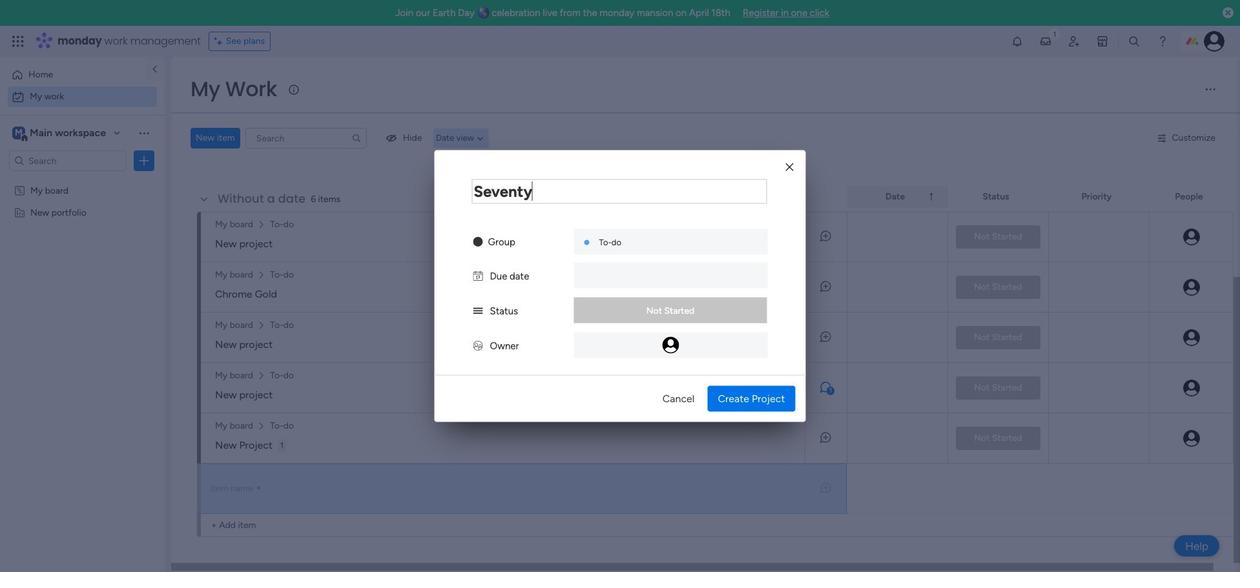 Task type: locate. For each thing, give the bounding box(es) containing it.
list box
[[0, 177, 165, 398]]

1 image
[[1049, 26, 1061, 41]]

sort image
[[927, 192, 937, 202]]

update feed image
[[1040, 35, 1053, 48]]

v2 multiple person column image
[[473, 340, 483, 352]]

None search field
[[245, 128, 367, 149]]

None field
[[472, 179, 767, 204]]

option
[[8, 65, 138, 85], [8, 87, 157, 107], [0, 179, 165, 181]]

workspace selection element
[[12, 125, 108, 142]]

v2 sun image
[[473, 236, 483, 248]]

Search in workspace field
[[27, 153, 108, 168]]

dialog
[[435, 150, 806, 422]]

notifications image
[[1011, 35, 1024, 48]]

monday marketplace image
[[1097, 35, 1110, 48]]

help image
[[1157, 35, 1170, 48]]

column header
[[848, 186, 949, 208]]

close image
[[786, 162, 794, 172]]

workspace image
[[12, 126, 25, 140]]



Task type: vqa. For each thing, say whether or not it's contained in the screenshot.
list box
yes



Task type: describe. For each thing, give the bounding box(es) containing it.
1 vertical spatial option
[[8, 87, 157, 107]]

search image
[[351, 133, 362, 143]]

v2 status image
[[473, 305, 483, 317]]

jacob simon image
[[1205, 31, 1225, 52]]

invite members image
[[1068, 35, 1081, 48]]

select product image
[[12, 35, 25, 48]]

2 vertical spatial option
[[0, 179, 165, 181]]

dapulse date column image
[[473, 270, 483, 282]]

see plans image
[[214, 34, 226, 48]]

search everything image
[[1128, 35, 1141, 48]]

0 vertical spatial option
[[8, 65, 138, 85]]

Filter dashboard by text search field
[[245, 128, 367, 149]]



